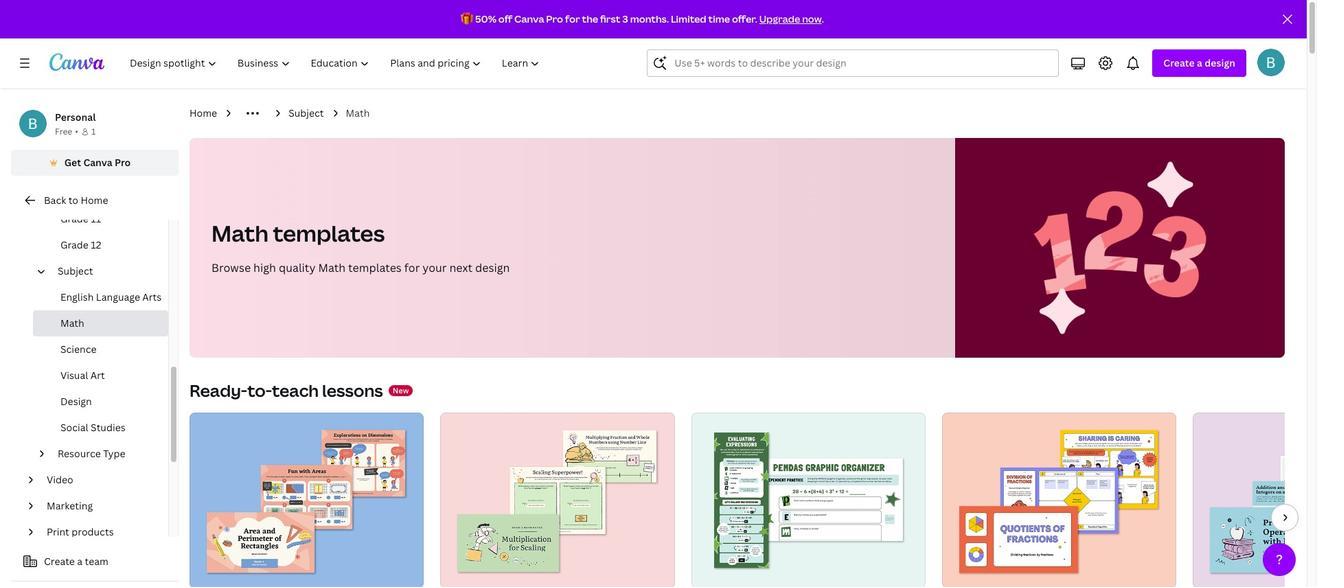 Task type: describe. For each thing, give the bounding box(es) containing it.
team
[[85, 555, 108, 568]]

0 horizontal spatial home
[[81, 194, 108, 207]]

off
[[498, 12, 512, 25]]

create a design button
[[1153, 49, 1246, 77]]

print products
[[47, 525, 114, 538]]

11
[[91, 212, 101, 225]]

create a team
[[44, 555, 108, 568]]

upgrade
[[759, 12, 800, 25]]

area and perimeter of rectangles image
[[190, 413, 424, 587]]

browse high quality math templates for your next design
[[212, 260, 510, 275]]

math right quality at left
[[318, 260, 346, 275]]

🎁 50% off canva pro for the first 3 months. limited time offer. upgrade now .
[[461, 12, 824, 25]]

offer.
[[732, 12, 757, 25]]

ready-to-teach lessons
[[190, 379, 383, 402]]

video
[[47, 473, 73, 486]]

0 vertical spatial pro
[[546, 12, 563, 25]]

grade for grade 11
[[60, 212, 89, 225]]

math templates
[[212, 218, 385, 248]]

grade 12 link
[[33, 232, 168, 258]]

marketing link
[[41, 493, 160, 519]]

time
[[708, 12, 730, 25]]

to
[[68, 194, 78, 207]]

back to home link
[[11, 187, 179, 214]]

video link
[[41, 467, 160, 493]]

to-
[[247, 379, 272, 402]]

.
[[822, 12, 824, 25]]

print
[[47, 525, 69, 538]]

1
[[91, 126, 96, 137]]

free •
[[55, 126, 78, 137]]

marketing
[[47, 499, 93, 512]]

0 horizontal spatial design
[[475, 260, 510, 275]]

back
[[44, 194, 66, 207]]

create for create a design
[[1164, 56, 1195, 69]]

math down english
[[60, 317, 84, 330]]

now
[[802, 12, 822, 25]]

social
[[60, 421, 88, 434]]

resource
[[58, 447, 101, 460]]

home link
[[190, 106, 217, 121]]

math up the browse
[[212, 218, 268, 248]]

evaluating expressions through pemdas image
[[691, 413, 926, 587]]

resource type
[[58, 447, 125, 460]]

multiplication as scaling image
[[440, 413, 675, 587]]

0 vertical spatial templates
[[273, 218, 385, 248]]

social studies link
[[33, 415, 168, 441]]

english
[[60, 290, 94, 304]]

0 vertical spatial subject
[[289, 106, 324, 119]]

🎁
[[461, 12, 473, 25]]

grade 12
[[60, 238, 101, 251]]

get
[[64, 156, 81, 169]]

•
[[75, 126, 78, 137]]

ready-
[[190, 379, 247, 402]]

science link
[[33, 336, 168, 363]]

upgrade now button
[[759, 12, 822, 25]]

top level navigation element
[[121, 49, 552, 77]]

resource type button
[[52, 441, 160, 467]]

teach
[[272, 379, 319, 402]]

a for team
[[77, 555, 82, 568]]

grade 11
[[60, 212, 101, 225]]



Task type: vqa. For each thing, say whether or not it's contained in the screenshot.
the bottom templates
yes



Task type: locate. For each thing, give the bounding box(es) containing it.
limited
[[671, 12, 706, 25]]

a
[[1197, 56, 1202, 69], [77, 555, 82, 568]]

1 vertical spatial a
[[77, 555, 82, 568]]

for for the
[[565, 12, 580, 25]]

a inside dropdown button
[[1197, 56, 1202, 69]]

art
[[90, 369, 105, 382]]

1 horizontal spatial home
[[190, 106, 217, 119]]

back to home
[[44, 194, 108, 207]]

1 vertical spatial create
[[44, 555, 75, 568]]

1 horizontal spatial create
[[1164, 56, 1195, 69]]

grade 11 link
[[33, 206, 168, 232]]

1 horizontal spatial canva
[[514, 12, 544, 25]]

the
[[582, 12, 598, 25]]

get canva pro button
[[11, 150, 179, 176]]

create inside dropdown button
[[1164, 56, 1195, 69]]

operations with integers image
[[1193, 413, 1317, 587]]

subject inside "button"
[[58, 264, 93, 277]]

brad klo image
[[1257, 49, 1285, 76]]

a for design
[[1197, 56, 1202, 69]]

months.
[[630, 12, 669, 25]]

next
[[449, 260, 472, 275]]

products
[[72, 525, 114, 538]]

english language arts
[[60, 290, 162, 304]]

new
[[393, 385, 409, 396]]

math
[[346, 106, 370, 119], [212, 218, 268, 248], [318, 260, 346, 275], [60, 317, 84, 330]]

1 horizontal spatial for
[[565, 12, 580, 25]]

1 horizontal spatial pro
[[546, 12, 563, 25]]

create
[[1164, 56, 1195, 69], [44, 555, 75, 568]]

design
[[1205, 56, 1235, 69], [475, 260, 510, 275]]

design left brad klo icon
[[1205, 56, 1235, 69]]

0 horizontal spatial pro
[[115, 156, 131, 169]]

1 vertical spatial home
[[81, 194, 108, 207]]

grade
[[60, 212, 89, 225], [60, 238, 89, 251]]

0 vertical spatial canva
[[514, 12, 544, 25]]

science
[[60, 343, 97, 356]]

None search field
[[647, 49, 1059, 77]]

grade left 12 in the top left of the page
[[60, 238, 89, 251]]

visual art link
[[33, 363, 168, 389]]

1 vertical spatial grade
[[60, 238, 89, 251]]

pro inside "button"
[[115, 156, 131, 169]]

type
[[103, 447, 125, 460]]

home
[[190, 106, 217, 119], [81, 194, 108, 207]]

high
[[253, 260, 276, 275]]

for left your
[[404, 260, 420, 275]]

1 horizontal spatial subject
[[289, 106, 324, 119]]

pro left the
[[546, 12, 563, 25]]

get canva pro
[[64, 156, 131, 169]]

math down top level navigation element
[[346, 106, 370, 119]]

canva right get
[[83, 156, 112, 169]]

for left the
[[565, 12, 580, 25]]

subject down top level navigation element
[[289, 106, 324, 119]]

canva right "off"
[[514, 12, 544, 25]]

your
[[423, 260, 447, 275]]

design inside create a design dropdown button
[[1205, 56, 1235, 69]]

1 grade from the top
[[60, 212, 89, 225]]

3
[[622, 12, 628, 25]]

2 grade from the top
[[60, 238, 89, 251]]

first
[[600, 12, 620, 25]]

50%
[[475, 12, 496, 25]]

arts
[[142, 290, 162, 304]]

print products link
[[41, 519, 160, 545]]

a inside button
[[77, 555, 82, 568]]

canva
[[514, 12, 544, 25], [83, 156, 112, 169]]

0 vertical spatial create
[[1164, 56, 1195, 69]]

subject button
[[52, 258, 160, 284]]

0 vertical spatial home
[[190, 106, 217, 119]]

create for create a team
[[44, 555, 75, 568]]

1 vertical spatial for
[[404, 260, 420, 275]]

Search search field
[[675, 50, 1050, 76]]

1 vertical spatial canva
[[83, 156, 112, 169]]

0 vertical spatial grade
[[60, 212, 89, 225]]

language
[[96, 290, 140, 304]]

lessons
[[322, 379, 383, 402]]

for for your
[[404, 260, 420, 275]]

1 vertical spatial pro
[[115, 156, 131, 169]]

create a team button
[[11, 548, 179, 575]]

create a design
[[1164, 56, 1235, 69]]

0 vertical spatial design
[[1205, 56, 1235, 69]]

design link
[[33, 389, 168, 415]]

0 vertical spatial a
[[1197, 56, 1202, 69]]

dividing fractions image
[[942, 413, 1177, 587]]

free
[[55, 126, 72, 137]]

0 horizontal spatial a
[[77, 555, 82, 568]]

canva inside get canva pro "button"
[[83, 156, 112, 169]]

1 horizontal spatial design
[[1205, 56, 1235, 69]]

0 horizontal spatial for
[[404, 260, 420, 275]]

0 vertical spatial for
[[565, 12, 580, 25]]

0 horizontal spatial canva
[[83, 156, 112, 169]]

1 vertical spatial subject
[[58, 264, 93, 277]]

pro
[[546, 12, 563, 25], [115, 156, 131, 169]]

1 vertical spatial design
[[475, 260, 510, 275]]

quality
[[279, 260, 316, 275]]

templates up quality at left
[[273, 218, 385, 248]]

visual
[[60, 369, 88, 382]]

personal
[[55, 111, 96, 124]]

templates
[[273, 218, 385, 248], [348, 260, 402, 275]]

subject up english
[[58, 264, 93, 277]]

english language arts link
[[33, 284, 168, 310]]

1 vertical spatial templates
[[348, 260, 402, 275]]

12
[[91, 238, 101, 251]]

templates left your
[[348, 260, 402, 275]]

create inside button
[[44, 555, 75, 568]]

grade down to
[[60, 212, 89, 225]]

for
[[565, 12, 580, 25], [404, 260, 420, 275]]

grade for grade 12
[[60, 238, 89, 251]]

1 horizontal spatial a
[[1197, 56, 1202, 69]]

0 horizontal spatial subject
[[58, 264, 93, 277]]

social studies
[[60, 421, 125, 434]]

browse
[[212, 260, 251, 275]]

subject
[[289, 106, 324, 119], [58, 264, 93, 277]]

visual art
[[60, 369, 105, 382]]

0 horizontal spatial create
[[44, 555, 75, 568]]

design right "next" on the top of page
[[475, 260, 510, 275]]

design
[[60, 395, 92, 408]]

studies
[[91, 421, 125, 434]]

pro up back to home link
[[115, 156, 131, 169]]



